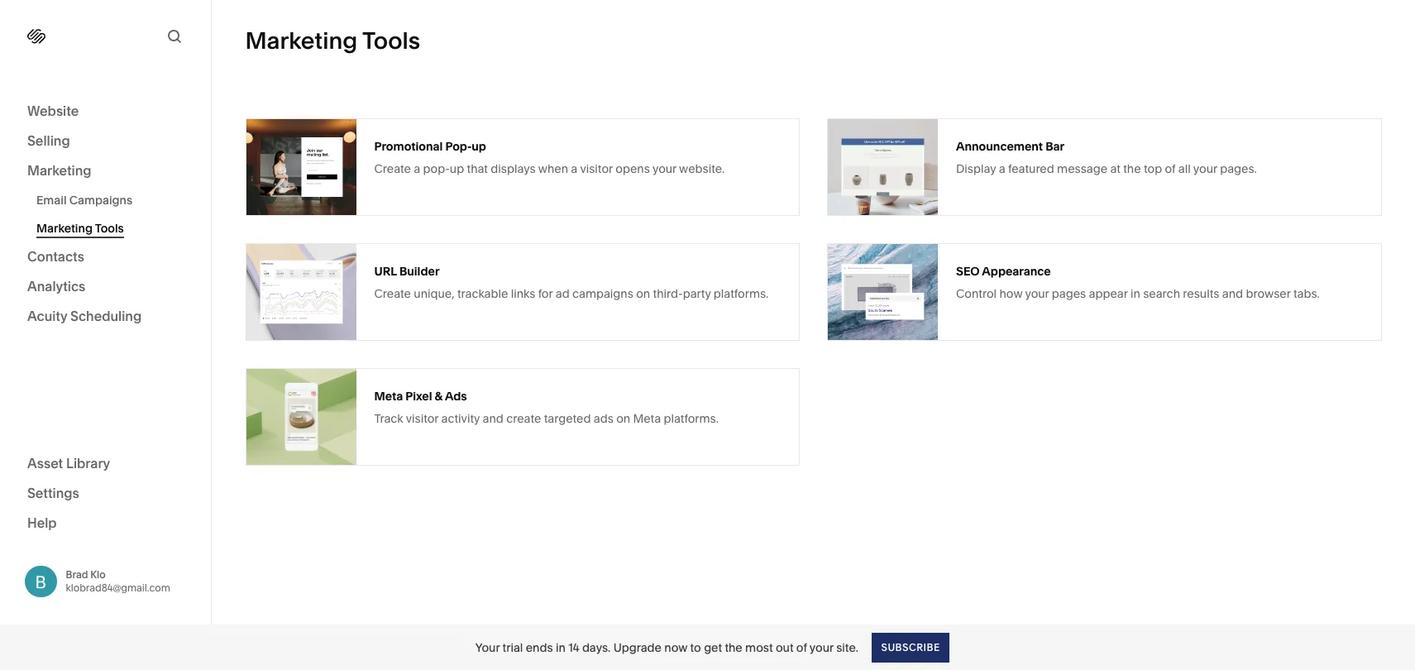 Task type: vqa. For each thing, say whether or not it's contained in the screenshot.
'INVOICING'
no



Task type: describe. For each thing, give the bounding box(es) containing it.
control
[[956, 286, 997, 301]]

1 vertical spatial marketing
[[27, 162, 91, 179]]

selling link
[[27, 132, 184, 151]]

analytics
[[27, 278, 85, 295]]

upgrade
[[614, 640, 662, 655]]

trial
[[503, 640, 523, 655]]

ad
[[556, 286, 570, 301]]

browser
[[1246, 286, 1291, 301]]

asset library link
[[27, 454, 184, 474]]

acuity scheduling
[[27, 308, 142, 324]]

and inside seo appearance control how your pages appear in search results and browser tabs.
[[1223, 286, 1243, 301]]

create inside promotional pop-up create a pop-up that displays when a visitor opens your website.
[[374, 161, 411, 176]]

selling
[[27, 132, 70, 149]]

out
[[776, 640, 794, 655]]

url
[[374, 263, 397, 278]]

0 vertical spatial marketing tools
[[245, 26, 420, 55]]

email campaigns
[[36, 193, 132, 208]]

the inside the announcement bar display a featured message at the top of all your pages.
[[1124, 161, 1141, 176]]

trackable
[[457, 286, 508, 301]]

marketing link
[[27, 161, 184, 181]]

1 vertical spatial the
[[725, 640, 743, 655]]

email
[[36, 193, 67, 208]]

unique,
[[414, 286, 455, 301]]

your
[[475, 640, 500, 655]]

your inside the announcement bar display a featured message at the top of all your pages.
[[1194, 161, 1218, 176]]

settings
[[27, 484, 79, 501]]

url builder create unique, trackable links for ad campaigns on third-party platforms.
[[374, 263, 769, 301]]

campaigns
[[69, 193, 132, 208]]

tabs.
[[1294, 286, 1320, 301]]

meta pixel & ads track visitor activity and create targeted ads on meta platforms.
[[374, 388, 719, 426]]

1 horizontal spatial meta
[[633, 411, 661, 426]]

klobrad84@gmail.com
[[66, 581, 170, 594]]

displays
[[491, 161, 536, 176]]

acuity
[[27, 308, 67, 324]]

search
[[1143, 286, 1181, 301]]

brad
[[66, 568, 88, 581]]

ends
[[526, 640, 553, 655]]

2 a from the left
[[571, 161, 578, 176]]

and inside meta pixel & ads track visitor activity and create targeted ads on meta platforms.
[[483, 411, 504, 426]]

ads
[[594, 411, 614, 426]]

marketing tools inside marketing tools link
[[36, 221, 124, 236]]

track
[[374, 411, 403, 426]]

targeted
[[544, 411, 591, 426]]

promotional
[[374, 139, 443, 153]]

appear
[[1089, 286, 1128, 301]]

pages.
[[1220, 161, 1257, 176]]

help link
[[27, 513, 57, 532]]

promotional pop-up create a pop-up that displays when a visitor opens your website.
[[374, 139, 725, 176]]

when
[[538, 161, 568, 176]]

third-
[[653, 286, 683, 301]]

1 horizontal spatial tools
[[362, 26, 420, 55]]

builder
[[400, 263, 440, 278]]

library
[[66, 455, 110, 471]]

contacts link
[[27, 247, 184, 267]]

that
[[467, 161, 488, 176]]

14
[[568, 640, 580, 655]]

get
[[704, 640, 722, 655]]

ads
[[445, 388, 467, 403]]

0 horizontal spatial meta
[[374, 388, 403, 403]]

display
[[956, 161, 996, 176]]

links
[[511, 286, 535, 301]]

pages
[[1052, 286, 1086, 301]]

on inside meta pixel & ads track visitor activity and create targeted ads on meta platforms.
[[616, 411, 631, 426]]

most
[[745, 640, 773, 655]]

scheduling
[[70, 308, 142, 324]]

website link
[[27, 102, 184, 122]]

at
[[1111, 161, 1121, 176]]

2 vertical spatial marketing
[[36, 221, 93, 236]]

bar
[[1046, 139, 1065, 153]]

brad klo klobrad84@gmail.com
[[66, 568, 170, 594]]

on inside url builder create unique, trackable links for ad campaigns on third-party platforms.
[[636, 286, 650, 301]]

help
[[27, 514, 57, 531]]

message
[[1057, 161, 1108, 176]]

1 vertical spatial up
[[450, 161, 464, 176]]

analytics link
[[27, 277, 184, 297]]

featured
[[1008, 161, 1055, 176]]

subscribe
[[881, 641, 940, 653]]



Task type: locate. For each thing, give the bounding box(es) containing it.
0 horizontal spatial in
[[556, 640, 566, 655]]

0 vertical spatial in
[[1131, 286, 1141, 301]]

0 horizontal spatial of
[[797, 640, 807, 655]]

visitor inside meta pixel & ads track visitor activity and create targeted ads on meta platforms.
[[406, 411, 439, 426]]

site.
[[837, 640, 859, 655]]

in inside seo appearance control how your pages appear in search results and browser tabs.
[[1131, 286, 1141, 301]]

top
[[1144, 161, 1162, 176]]

on left third-
[[636, 286, 650, 301]]

subscribe button
[[872, 632, 949, 662]]

&
[[435, 388, 443, 403]]

and right results
[[1223, 286, 1243, 301]]

1 horizontal spatial marketing tools
[[245, 26, 420, 55]]

pop-
[[423, 161, 450, 176]]

1 horizontal spatial on
[[636, 286, 650, 301]]

website
[[27, 103, 79, 119]]

meta right ads
[[633, 411, 661, 426]]

your
[[653, 161, 677, 176], [1194, 161, 1218, 176], [1025, 286, 1049, 301], [810, 640, 834, 655]]

1 vertical spatial of
[[797, 640, 807, 655]]

seo appearance control how your pages appear in search results and browser tabs.
[[956, 263, 1320, 301]]

up left that
[[450, 161, 464, 176]]

of right out
[[797, 640, 807, 655]]

1 horizontal spatial visitor
[[580, 161, 613, 176]]

party
[[683, 286, 711, 301]]

a right when
[[571, 161, 578, 176]]

0 vertical spatial up
[[472, 139, 486, 153]]

create down url
[[374, 286, 411, 301]]

0 horizontal spatial tools
[[95, 221, 124, 236]]

now
[[665, 640, 688, 655]]

of inside the announcement bar display a featured message at the top of all your pages.
[[1165, 161, 1176, 176]]

meta
[[374, 388, 403, 403], [633, 411, 661, 426]]

klo
[[90, 568, 106, 581]]

your right how
[[1025, 286, 1049, 301]]

marketing tools link
[[36, 214, 193, 242]]

for
[[538, 286, 553, 301]]

1 vertical spatial platforms.
[[664, 411, 719, 426]]

the
[[1124, 161, 1141, 176], [725, 640, 743, 655]]

1 a from the left
[[414, 161, 420, 176]]

a left pop-
[[414, 161, 420, 176]]

asset
[[27, 455, 63, 471]]

in left 14
[[556, 640, 566, 655]]

0 vertical spatial create
[[374, 161, 411, 176]]

acuity scheduling link
[[27, 307, 184, 327]]

1 vertical spatial visitor
[[406, 411, 439, 426]]

visitor inside promotional pop-up create a pop-up that displays when a visitor opens your website.
[[580, 161, 613, 176]]

create down promotional
[[374, 161, 411, 176]]

activity
[[441, 411, 480, 426]]

results
[[1183, 286, 1220, 301]]

2 create from the top
[[374, 286, 411, 301]]

1 vertical spatial and
[[483, 411, 504, 426]]

1 horizontal spatial of
[[1165, 161, 1176, 176]]

0 horizontal spatial the
[[725, 640, 743, 655]]

campaigns
[[572, 286, 634, 301]]

0 horizontal spatial and
[[483, 411, 504, 426]]

your right 'all' at the right top of page
[[1194, 161, 1218, 176]]

0 horizontal spatial visitor
[[406, 411, 439, 426]]

0 vertical spatial tools
[[362, 26, 420, 55]]

announcement
[[956, 139, 1043, 153]]

1 horizontal spatial a
[[571, 161, 578, 176]]

1 vertical spatial marketing tools
[[36, 221, 124, 236]]

1 create from the top
[[374, 161, 411, 176]]

visitor down pixel
[[406, 411, 439, 426]]

opens
[[616, 161, 650, 176]]

visitor left opens
[[580, 161, 613, 176]]

0 vertical spatial marketing
[[245, 26, 358, 55]]

your left site.
[[810, 640, 834, 655]]

pixel
[[406, 388, 432, 403]]

up
[[472, 139, 486, 153], [450, 161, 464, 176]]

1 vertical spatial create
[[374, 286, 411, 301]]

0 vertical spatial visitor
[[580, 161, 613, 176]]

your inside promotional pop-up create a pop-up that displays when a visitor opens your website.
[[653, 161, 677, 176]]

settings link
[[27, 484, 184, 503]]

the right at
[[1124, 161, 1141, 176]]

1 vertical spatial meta
[[633, 411, 661, 426]]

up up that
[[472, 139, 486, 153]]

1 horizontal spatial the
[[1124, 161, 1141, 176]]

1 horizontal spatial and
[[1223, 286, 1243, 301]]

your inside seo appearance control how your pages appear in search results and browser tabs.
[[1025, 286, 1049, 301]]

marketing tools
[[245, 26, 420, 55], [36, 221, 124, 236]]

0 vertical spatial and
[[1223, 286, 1243, 301]]

all
[[1179, 161, 1191, 176]]

a
[[414, 161, 420, 176], [571, 161, 578, 176], [999, 161, 1006, 176]]

a inside the announcement bar display a featured message at the top of all your pages.
[[999, 161, 1006, 176]]

in left the search on the top right of the page
[[1131, 286, 1141, 301]]

0 vertical spatial meta
[[374, 388, 403, 403]]

0 horizontal spatial up
[[450, 161, 464, 176]]

contacts
[[27, 248, 84, 265]]

1 horizontal spatial up
[[472, 139, 486, 153]]

your right opens
[[653, 161, 677, 176]]

platforms.
[[714, 286, 769, 301], [664, 411, 719, 426]]

1 vertical spatial tools
[[95, 221, 124, 236]]

a down announcement
[[999, 161, 1006, 176]]

0 horizontal spatial marketing tools
[[36, 221, 124, 236]]

tools
[[362, 26, 420, 55], [95, 221, 124, 236]]

website.
[[679, 161, 725, 176]]

asset library
[[27, 455, 110, 471]]

0 vertical spatial the
[[1124, 161, 1141, 176]]

platforms. inside url builder create unique, trackable links for ad campaigns on third-party platforms.
[[714, 286, 769, 301]]

1 horizontal spatial in
[[1131, 286, 1141, 301]]

visitor
[[580, 161, 613, 176], [406, 411, 439, 426]]

of left 'all' at the right top of page
[[1165, 161, 1176, 176]]

create
[[506, 411, 541, 426]]

meta up track
[[374, 388, 403, 403]]

0 vertical spatial on
[[636, 286, 650, 301]]

seo
[[956, 263, 980, 278]]

marketing
[[245, 26, 358, 55], [27, 162, 91, 179], [36, 221, 93, 236]]

1 vertical spatial on
[[616, 411, 631, 426]]

email campaigns link
[[36, 186, 193, 214]]

0 horizontal spatial a
[[414, 161, 420, 176]]

your trial ends in 14 days. upgrade now to get the most out of your site.
[[475, 640, 859, 655]]

0 vertical spatial of
[[1165, 161, 1176, 176]]

1 vertical spatial in
[[556, 640, 566, 655]]

2 horizontal spatial a
[[999, 161, 1006, 176]]

pop-
[[445, 139, 472, 153]]

to
[[690, 640, 701, 655]]

0 horizontal spatial on
[[616, 411, 631, 426]]

of
[[1165, 161, 1176, 176], [797, 640, 807, 655]]

how
[[1000, 286, 1023, 301]]

in
[[1131, 286, 1141, 301], [556, 640, 566, 655]]

platforms. inside meta pixel & ads track visitor activity and create targeted ads on meta platforms.
[[664, 411, 719, 426]]

and left create
[[483, 411, 504, 426]]

days.
[[582, 640, 611, 655]]

on right ads
[[616, 411, 631, 426]]

on
[[636, 286, 650, 301], [616, 411, 631, 426]]

0 vertical spatial platforms.
[[714, 286, 769, 301]]

create
[[374, 161, 411, 176], [374, 286, 411, 301]]

announcement bar display a featured message at the top of all your pages.
[[956, 139, 1257, 176]]

3 a from the left
[[999, 161, 1006, 176]]

appearance
[[982, 263, 1051, 278]]

the right get
[[725, 640, 743, 655]]

create inside url builder create unique, trackable links for ad campaigns on third-party platforms.
[[374, 286, 411, 301]]



